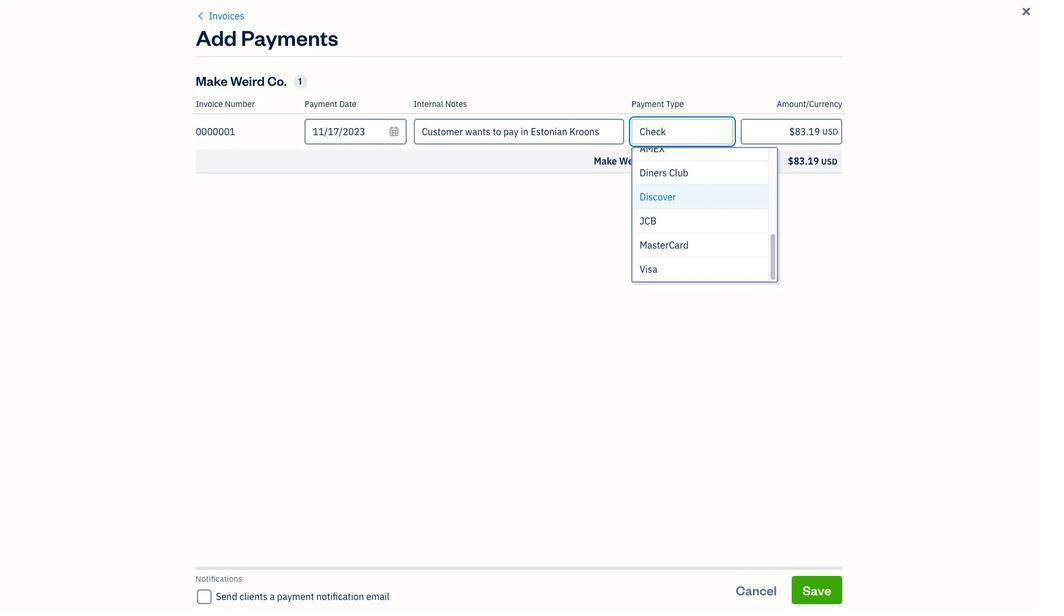 Task type: describe. For each thing, give the bounding box(es) containing it.
the inside send payment reminders let freshbooks do the awkward nudging of late- paying clients.
[[768, 214, 780, 225]]

make for make the most payable invoice ever
[[446, 121, 488, 144]]

do
[[757, 214, 766, 225]]

payment down payment type "text field"
[[664, 155, 703, 167]]

nudging
[[818, 214, 847, 225]]

Amount (USD) text field
[[741, 119, 843, 145]]

send for payment
[[731, 199, 753, 211]]

notification
[[317, 591, 365, 603]]

amex
[[640, 143, 665, 155]]

issued
[[671, 564, 697, 575]]

due date link
[[730, 564, 764, 575]]

new invoice link
[[807, 44, 898, 72]]

as
[[558, 214, 566, 225]]

payment
[[278, 591, 315, 603]]

accept credit cards image
[[564, 154, 605, 195]]

a
[[270, 591, 275, 603]]

with
[[584, 214, 600, 225]]

invoice number link
[[332, 564, 391, 575]]

total:
[[705, 155, 730, 167]]

send clients a payment notification email
[[216, 591, 390, 603]]

let
[[698, 214, 710, 225]]

invoice like a pro image
[[361, 154, 402, 195]]

client / invoice number
[[304, 564, 391, 575]]

new
[[818, 50, 843, 66]]

send payment reminders image
[[766, 154, 808, 195]]

$83.19 usd
[[789, 155, 838, 167]]

$83
[[777, 265, 816, 292]]

$83 link
[[695, 258, 898, 309]]

amount
[[834, 564, 864, 575]]

caretdown image
[[719, 565, 724, 575]]

Type your notes here text field
[[414, 119, 625, 145]]

1 / from the left
[[328, 564, 331, 575]]

client link
[[304, 564, 328, 575]]

weird for make weird co. payment total:
[[620, 155, 646, 167]]

invoices inside button
[[209, 10, 245, 22]]

due date
[[730, 564, 764, 575]]

fast
[[568, 214, 582, 225]]

invoice down make weird co.
[[196, 99, 223, 109]]

issued date link
[[671, 564, 726, 575]]

due
[[730, 564, 745, 575]]

payment left type
[[632, 99, 665, 109]]

invoice down payment type
[[628, 121, 684, 144]]

add payments
[[196, 24, 339, 51]]

make weird co.
[[196, 72, 287, 89]]

chevronleft image
[[196, 9, 207, 23]]

1
[[299, 76, 302, 87]]

1 horizontal spatial invoices
[[270, 44, 350, 72]]

cancel button
[[726, 576, 788, 605]]

date for payment date
[[340, 99, 357, 109]]

main element
[[0, 0, 129, 611]]

awkward
[[782, 214, 816, 225]]

ever
[[687, 121, 723, 144]]

clients.
[[765, 224, 792, 234]]

visa
[[640, 264, 658, 275]]

0 horizontal spatial number
[[225, 99, 255, 109]]

close image
[[1021, 5, 1033, 19]]

clients
[[240, 591, 268, 603]]



Task type: locate. For each thing, give the bounding box(es) containing it.
weird down client / invoice number
[[329, 587, 354, 599]]

send
[[731, 199, 753, 211], [216, 591, 238, 603]]

2 horizontal spatial weird
[[620, 155, 646, 167]]

save button
[[793, 576, 843, 605]]

get paid twice as fast with online payments.
[[503, 214, 665, 225]]

co. for make weird co. 0000001
[[356, 587, 369, 599]]

late-
[[858, 214, 876, 225]]

club
[[670, 167, 689, 179]]

make inside make weird co. 0000001
[[304, 587, 327, 599]]

2 vertical spatial weird
[[329, 587, 354, 599]]

payment up date in mm/dd/yyyy format text field
[[305, 99, 338, 109]]

1 vertical spatial usd
[[822, 156, 838, 167]]

payments.
[[627, 214, 665, 225]]

description
[[429, 564, 472, 575]]

invoices up 1
[[270, 44, 350, 72]]

date for due date
[[747, 564, 764, 575]]

0 horizontal spatial /
[[328, 564, 331, 575]]

issued date
[[671, 564, 717, 575]]

0 horizontal spatial co.
[[268, 72, 287, 89]]

0 vertical spatial weird
[[230, 72, 265, 89]]

1 horizontal spatial send
[[731, 199, 753, 211]]

weird for make weird co.
[[230, 72, 265, 89]]

diners club
[[640, 167, 689, 179]]

the
[[492, 121, 517, 144], [768, 214, 780, 225]]

list box
[[633, 137, 778, 282]]

0000001 down the client link
[[304, 600, 339, 610]]

internal
[[414, 99, 444, 109]]

co. for make weird co. payment total:
[[648, 155, 662, 167]]

number
[[225, 99, 255, 109], [361, 564, 391, 575]]

invoices
[[209, 10, 245, 22], [270, 44, 350, 72]]

send for clients
[[216, 591, 238, 603]]

co. down invoice number link
[[356, 587, 369, 599]]

save
[[804, 582, 832, 599]]

1 horizontal spatial 0000001
[[304, 600, 339, 610]]

freshbooks
[[712, 214, 755, 225]]

paid
[[518, 214, 534, 225]]

number up email
[[361, 564, 391, 575]]

0 horizontal spatial invoices
[[209, 10, 245, 22]]

usd
[[823, 126, 839, 137], [822, 156, 838, 167]]

payment inside send payment reminders let freshbooks do the awkward nudging of late- paying clients.
[[755, 199, 794, 211]]

internal notes
[[414, 99, 467, 109]]

1 horizontal spatial number
[[361, 564, 391, 575]]

1 vertical spatial co.
[[648, 155, 662, 167]]

1 horizontal spatial date
[[699, 564, 717, 575]]

number down make weird co.
[[225, 99, 255, 109]]

0 horizontal spatial send
[[216, 591, 238, 603]]

date for issued date
[[699, 564, 717, 575]]

invoice inside new invoice link
[[846, 50, 888, 66]]

weird inside make weird co. 0000001
[[329, 587, 354, 599]]

email
[[367, 591, 390, 603]]

invoice up notification
[[332, 564, 359, 575]]

invoice right new
[[846, 50, 888, 66]]

1 vertical spatial weird
[[620, 155, 646, 167]]

0000001
[[196, 126, 235, 138], [304, 600, 339, 610]]

send up "freshbooks" on the top right of the page
[[731, 199, 753, 211]]

list box containing amex
[[633, 137, 778, 282]]

1 vertical spatial send
[[216, 591, 238, 603]]

usd right $83.19
[[822, 156, 838, 167]]

co. for make weird co.
[[268, 72, 287, 89]]

invoice number
[[196, 99, 255, 109]]

make up invoice number on the left top
[[196, 72, 228, 89]]

make for make weird co. payment total:
[[594, 155, 618, 167]]

payment type
[[632, 99, 684, 109]]

payment date
[[305, 99, 357, 109]]

2 / from the left
[[726, 564, 729, 575]]

co. inside make weird co. 0000001
[[356, 587, 369, 599]]

usd up $83.19 usd
[[823, 126, 839, 137]]

type
[[667, 99, 684, 109]]

get paid twice as fast with online payments. button
[[488, 154, 681, 234]]

date left caretdown image
[[699, 564, 717, 575]]

1 vertical spatial invoices
[[270, 44, 350, 72]]

description link
[[429, 564, 472, 575]]

2 vertical spatial co.
[[356, 587, 369, 599]]

make for make weird co.
[[196, 72, 228, 89]]

online
[[602, 214, 625, 225]]

discover
[[640, 191, 677, 203]]

Payment Type text field
[[633, 120, 733, 144]]

payment
[[305, 99, 338, 109], [632, 99, 665, 109], [664, 155, 703, 167], [755, 199, 794, 211]]

0 vertical spatial invoices
[[209, 10, 245, 22]]

most
[[521, 121, 559, 144]]

make
[[196, 72, 228, 89], [446, 121, 488, 144], [594, 155, 618, 167], [304, 587, 327, 599]]

0 vertical spatial number
[[225, 99, 255, 109]]

weird down amex
[[620, 155, 646, 167]]

1 horizontal spatial the
[[768, 214, 780, 225]]

the right do
[[768, 214, 780, 225]]

notes
[[446, 99, 467, 109]]

get
[[503, 214, 516, 225]]

0 horizontal spatial date
[[340, 99, 357, 109]]

weird for make weird co. 0000001
[[329, 587, 354, 599]]

reminders
[[796, 199, 843, 211]]

amount link
[[834, 564, 866, 575]]

amount/currency
[[777, 99, 843, 109]]

date
[[340, 99, 357, 109], [699, 564, 717, 575], [747, 564, 764, 575]]

date up date in mm/dd/yyyy format text field
[[340, 99, 357, 109]]

diners
[[640, 167, 668, 179]]

0 vertical spatial send
[[731, 199, 753, 211]]

0000001 down invoice number on the left top
[[196, 126, 235, 138]]

$83.19
[[789, 155, 820, 167]]

client
[[304, 564, 326, 575]]

send down the notifications at the bottom left
[[216, 591, 238, 603]]

/ right client
[[328, 564, 331, 575]]

0 horizontal spatial weird
[[230, 72, 265, 89]]

twice
[[536, 214, 556, 225]]

weird up invoice number on the left top
[[230, 72, 265, 89]]

make down the client link
[[304, 587, 327, 599]]

0 vertical spatial 0000001
[[196, 126, 235, 138]]

payment up do
[[755, 199, 794, 211]]

invoices button
[[196, 9, 245, 23]]

0000001 inside make weird co. 0000001
[[304, 600, 339, 610]]

/
[[328, 564, 331, 575], [726, 564, 729, 575]]

add
[[196, 24, 237, 51]]

0 vertical spatial usd
[[823, 126, 839, 137]]

co. down amex
[[648, 155, 662, 167]]

invoice
[[846, 50, 888, 66], [196, 99, 223, 109], [628, 121, 684, 144], [332, 564, 359, 575]]

the left "most"
[[492, 121, 517, 144]]

Date in MM/DD/YYYY format text field
[[305, 119, 407, 145]]

1 vertical spatial 0000001
[[304, 600, 339, 610]]

make down payable
[[594, 155, 618, 167]]

0 vertical spatial the
[[492, 121, 517, 144]]

send inside send payment reminders let freshbooks do the awkward nudging of late- paying clients.
[[731, 199, 753, 211]]

0 horizontal spatial 0000001
[[196, 126, 235, 138]]

usd inside $83.19 usd
[[822, 156, 838, 167]]

mastercard
[[640, 239, 689, 251]]

notifications
[[196, 574, 243, 585]]

send payment reminders let freshbooks do the awkward nudging of late- paying clients.
[[698, 199, 876, 234]]

/ right caretdown image
[[726, 564, 729, 575]]

0 horizontal spatial the
[[492, 121, 517, 144]]

make the most payable invoice ever
[[446, 121, 723, 144]]

weird
[[230, 72, 265, 89], [620, 155, 646, 167], [329, 587, 354, 599]]

make weird co. payment total:
[[594, 155, 730, 167]]

new invoice
[[818, 50, 888, 66]]

1 horizontal spatial /
[[726, 564, 729, 575]]

co.
[[268, 72, 287, 89], [648, 155, 662, 167], [356, 587, 369, 599]]

1 vertical spatial the
[[768, 214, 780, 225]]

invoices up add
[[209, 10, 245, 22]]

0 vertical spatial co.
[[268, 72, 287, 89]]

cancel
[[737, 582, 778, 599]]

1 horizontal spatial co.
[[356, 587, 369, 599]]

2 horizontal spatial co.
[[648, 155, 662, 167]]

2 horizontal spatial date
[[747, 564, 764, 575]]

date right due
[[747, 564, 764, 575]]

paying
[[739, 224, 763, 234]]

make weird co. 0000001
[[304, 587, 369, 610]]

payable
[[563, 121, 625, 144]]

co. left 1
[[268, 72, 287, 89]]

make down the notes
[[446, 121, 488, 144]]

of
[[849, 214, 857, 225]]

jcb
[[640, 215, 657, 227]]

1 vertical spatial number
[[361, 564, 391, 575]]

1 horizontal spatial weird
[[329, 587, 354, 599]]

payments
[[241, 24, 339, 51]]



Task type: vqa. For each thing, say whether or not it's contained in the screenshot.
Make Weird Co. 0000001
yes



